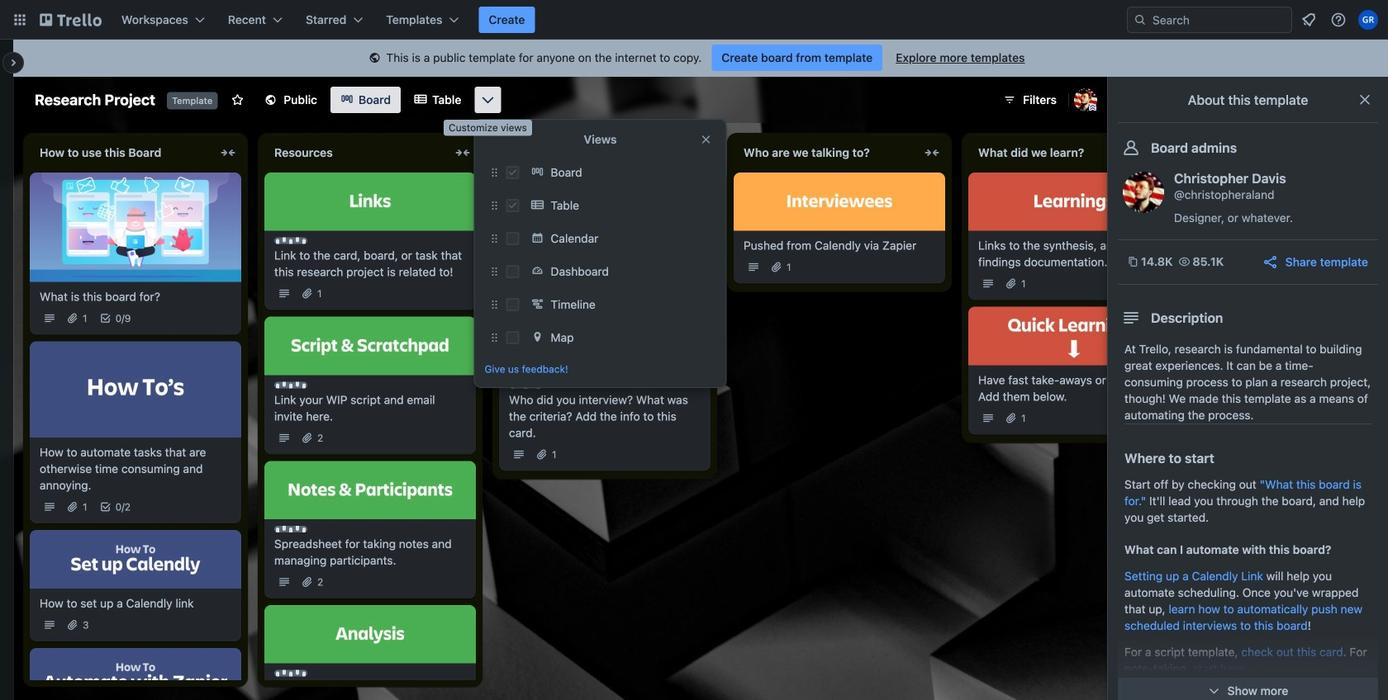 Task type: vqa. For each thing, say whether or not it's contained in the screenshot.
"CHRISTOPHER DAVIS (CHRISTOPHERALAND)" IMAGE
yes



Task type: describe. For each thing, give the bounding box(es) containing it.
2 collapse list image from the left
[[923, 143, 942, 163]]

2 collapse list image from the left
[[453, 143, 473, 163]]

1 collapse list image from the left
[[218, 143, 238, 163]]

1 collapse list image from the left
[[688, 143, 708, 163]]

Board name text field
[[26, 87, 164, 113]]

greg robinson (gregrobinson96) image
[[1359, 10, 1379, 30]]

open information menu image
[[1331, 12, 1347, 28]]



Task type: locate. For each thing, give the bounding box(es) containing it.
star or unstar board image
[[231, 93, 244, 107]]

search image
[[1134, 13, 1147, 26]]

1 horizontal spatial collapse list image
[[453, 143, 473, 163]]

Search field
[[1128, 7, 1293, 33]]

primary element
[[0, 0, 1389, 40]]

None text field
[[30, 140, 215, 166], [734, 140, 919, 166], [969, 140, 1154, 166], [30, 140, 215, 166], [734, 140, 919, 166], [969, 140, 1154, 166]]

None text field
[[265, 140, 450, 166]]

christopher davis (christopheraland) image
[[1075, 88, 1098, 112]]

0 notifications image
[[1299, 10, 1319, 30]]

collapse list image
[[218, 143, 238, 163], [453, 143, 473, 163]]

tooltip
[[444, 120, 532, 136]]

0 horizontal spatial collapse list image
[[688, 143, 708, 163]]

collapse list image
[[688, 143, 708, 163], [923, 143, 942, 163]]

customize views image
[[480, 92, 496, 108]]

back to home image
[[40, 7, 102, 33]]

1 horizontal spatial collapse list image
[[923, 143, 942, 163]]

sm image
[[367, 50, 383, 67]]

color: black, title: "needs personalization" element
[[274, 238, 308, 244], [509, 238, 542, 244], [274, 382, 308, 389], [509, 382, 542, 389], [274, 527, 308, 533], [274, 671, 308, 678]]

christopher davis (christopheraland) image
[[1123, 172, 1165, 213]]

0 horizontal spatial collapse list image
[[218, 143, 238, 163]]

close popover image
[[700, 133, 713, 146]]

this member is an admin of this board. image
[[1090, 104, 1097, 112]]



